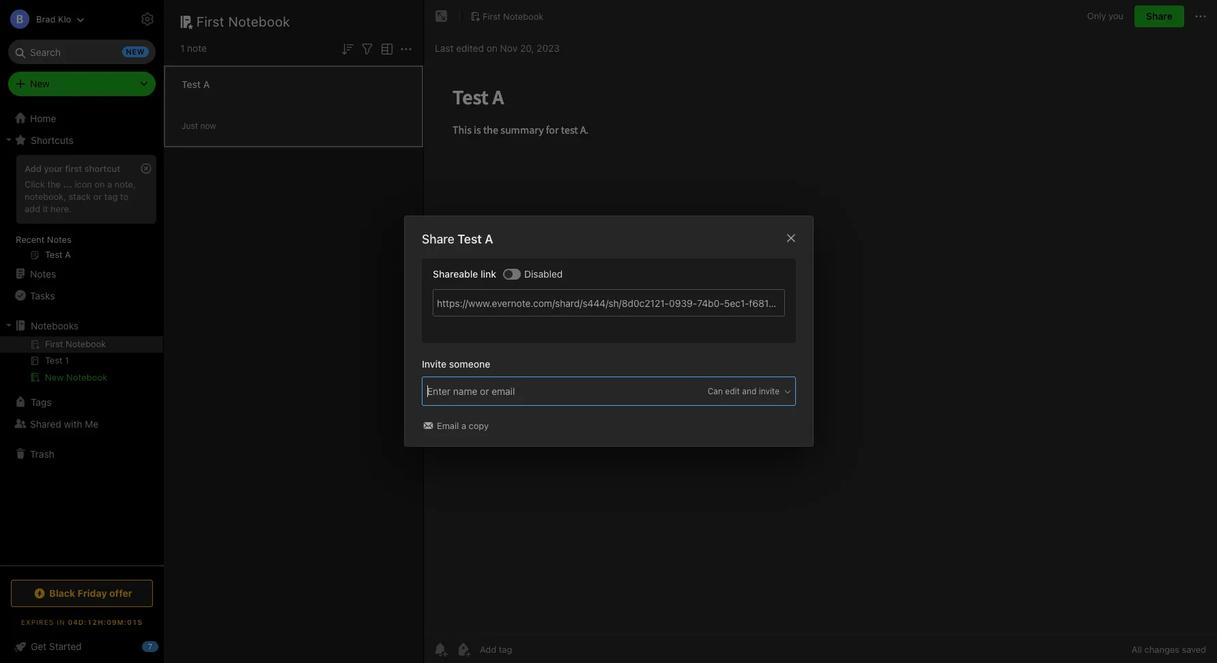 Task type: describe. For each thing, give the bounding box(es) containing it.
edited
[[456, 42, 484, 54]]

0 vertical spatial test
[[182, 78, 201, 90]]

1 horizontal spatial a
[[485, 232, 493, 247]]

can edit and invite
[[708, 387, 779, 397]]

now
[[200, 121, 216, 131]]

can
[[708, 387, 723, 397]]

Add tag field
[[426, 385, 590, 400]]

email a copy
[[437, 421, 489, 432]]

a inside icon on a note, notebook, stack or tag to add it here.
[[107, 179, 112, 190]]

note window element
[[424, 0, 1217, 664]]

Search text field
[[18, 40, 146, 64]]

black friday offer button
[[11, 580, 153, 608]]

0 horizontal spatial first
[[197, 14, 225, 29]]

with
[[64, 418, 82, 430]]

home
[[30, 112, 56, 124]]

offer
[[109, 588, 132, 599]]

invite someone
[[422, 359, 490, 371]]

new notebook group
[[0, 337, 163, 391]]

just now
[[182, 121, 216, 131]]

icon on a note, notebook, stack or tag to add it here.
[[25, 179, 136, 214]]

someone
[[449, 359, 490, 371]]

settings image
[[139, 11, 156, 27]]

notebooks
[[31, 320, 79, 331]]

0 horizontal spatial first notebook
[[197, 14, 290, 29]]

or
[[93, 191, 102, 202]]

first notebook inside button
[[483, 11, 544, 22]]

black friday offer
[[49, 588, 132, 599]]

note
[[187, 42, 207, 54]]

add a reminder image
[[432, 642, 449, 658]]

shared
[[30, 418, 61, 430]]

1 note
[[180, 42, 207, 54]]

test a
[[182, 78, 210, 90]]

...
[[63, 179, 72, 190]]

last edited on nov 20, 2023
[[435, 42, 560, 54]]

here.
[[50, 203, 71, 214]]

disabled
[[524, 269, 562, 280]]

recent notes
[[16, 234, 71, 245]]

new notebook button
[[0, 369, 163, 386]]

Note Editor text field
[[424, 66, 1217, 636]]

shortcuts
[[31, 134, 74, 146]]

trash
[[30, 448, 54, 460]]

email a copy button
[[422, 420, 491, 433]]

home link
[[0, 107, 164, 129]]

edit
[[725, 387, 740, 397]]

notebook,
[[25, 191, 66, 202]]

0 horizontal spatial a
[[203, 78, 210, 90]]

share for share
[[1146, 10, 1173, 22]]

link
[[480, 269, 496, 280]]

close image
[[783, 230, 799, 247]]

shortcut
[[84, 163, 120, 174]]

tasks
[[30, 290, 55, 301]]

notes link
[[0, 263, 163, 285]]

tag
[[104, 191, 118, 202]]

a inside email a copy button
[[461, 421, 466, 432]]

add
[[25, 163, 41, 174]]

changes
[[1145, 645, 1180, 655]]

saved
[[1182, 645, 1206, 655]]

add your first shortcut
[[25, 163, 120, 174]]

notebook for new notebook button
[[66, 372, 108, 383]]

invite
[[422, 359, 446, 371]]

1
[[180, 42, 185, 54]]

recent
[[16, 234, 45, 245]]

shortcuts button
[[0, 129, 163, 151]]

expand notebooks image
[[3, 320, 14, 331]]

04d:12h:09m:01s
[[68, 619, 143, 627]]

20,
[[520, 42, 534, 54]]

tree containing home
[[0, 107, 164, 565]]

Select permission field
[[681, 386, 792, 398]]



Task type: locate. For each thing, give the bounding box(es) containing it.
new notebook
[[45, 372, 108, 383]]

1 horizontal spatial first
[[483, 11, 501, 22]]

share test a
[[422, 232, 493, 247]]

new
[[30, 78, 50, 89], [45, 372, 64, 383]]

test
[[182, 78, 201, 90], [457, 232, 482, 247]]

notebook for first notebook button
[[503, 11, 544, 22]]

notes inside 'group'
[[47, 234, 71, 245]]

1 horizontal spatial share
[[1146, 10, 1173, 22]]

2023
[[537, 42, 560, 54]]

first
[[65, 163, 82, 174]]

first inside button
[[483, 11, 501, 22]]

just
[[182, 121, 198, 131]]

1 vertical spatial test
[[457, 232, 482, 247]]

1 vertical spatial share
[[422, 232, 454, 247]]

add
[[25, 203, 40, 214]]

first up note
[[197, 14, 225, 29]]

share right "you"
[[1146, 10, 1173, 22]]

first
[[483, 11, 501, 22], [197, 14, 225, 29]]

notes
[[47, 234, 71, 245], [30, 268, 56, 280]]

on inside icon on a note, notebook, stack or tag to add it here.
[[95, 179, 105, 190]]

on
[[487, 42, 498, 54], [95, 179, 105, 190]]

first notebook button
[[466, 7, 548, 26]]

0 vertical spatial new
[[30, 78, 50, 89]]

1 vertical spatial a
[[461, 421, 466, 432]]

1 horizontal spatial a
[[461, 421, 466, 432]]

0 horizontal spatial share
[[422, 232, 454, 247]]

share for share test a
[[422, 232, 454, 247]]

last
[[435, 42, 454, 54]]

new button
[[8, 72, 156, 96]]

1 vertical spatial on
[[95, 179, 105, 190]]

0 horizontal spatial on
[[95, 179, 105, 190]]

black
[[49, 588, 75, 599]]

shared link switcher image
[[504, 270, 512, 278]]

note,
[[115, 179, 136, 190]]

your
[[44, 163, 63, 174]]

on left nov
[[487, 42, 498, 54]]

only
[[1088, 10, 1106, 21]]

share inside button
[[1146, 10, 1173, 22]]

tags button
[[0, 391, 163, 413]]

a up link
[[485, 232, 493, 247]]

notebook
[[503, 11, 544, 22], [228, 14, 290, 29], [66, 372, 108, 383]]

me
[[85, 418, 98, 430]]

tags
[[31, 396, 51, 408]]

in
[[57, 619, 65, 627]]

email
[[437, 421, 459, 432]]

group containing add your first shortcut
[[0, 151, 163, 268]]

only you
[[1088, 10, 1124, 21]]

notes right recent
[[47, 234, 71, 245]]

1 horizontal spatial on
[[487, 42, 498, 54]]

test up shareable link
[[457, 232, 482, 247]]

you
[[1109, 10, 1124, 21]]

nov
[[500, 42, 518, 54]]

to
[[120, 191, 128, 202]]

it
[[43, 203, 48, 214]]

0 horizontal spatial a
[[107, 179, 112, 190]]

on up the or
[[95, 179, 105, 190]]

1 horizontal spatial test
[[457, 232, 482, 247]]

shared with me link
[[0, 413, 163, 435]]

0 vertical spatial a
[[107, 179, 112, 190]]

0 vertical spatial a
[[203, 78, 210, 90]]

share button
[[1135, 5, 1185, 27]]

expires
[[21, 619, 54, 627]]

shared with me
[[30, 418, 98, 430]]

all
[[1132, 645, 1142, 655]]

a
[[203, 78, 210, 90], [485, 232, 493, 247]]

invite
[[759, 387, 779, 397]]

first notebook
[[483, 11, 544, 22], [197, 14, 290, 29]]

first notebook up note
[[197, 14, 290, 29]]

1 vertical spatial a
[[485, 232, 493, 247]]

notes up "tasks"
[[30, 268, 56, 280]]

stack
[[69, 191, 91, 202]]

icon
[[75, 179, 92, 190]]

0 vertical spatial on
[[487, 42, 498, 54]]

tasks button
[[0, 285, 163, 307]]

None search field
[[18, 40, 146, 64]]

expires in 04d:12h:09m:01s
[[21, 619, 143, 627]]

1 horizontal spatial first notebook
[[483, 11, 544, 22]]

new up the home
[[30, 78, 50, 89]]

new for new
[[30, 78, 50, 89]]

0 vertical spatial share
[[1146, 10, 1173, 22]]

share up the shareable
[[422, 232, 454, 247]]

cell
[[0, 337, 163, 353]]

a
[[107, 179, 112, 190], [461, 421, 466, 432]]

on inside the note window element
[[487, 42, 498, 54]]

new inside button
[[45, 372, 64, 383]]

friday
[[78, 588, 107, 599]]

0 vertical spatial notes
[[47, 234, 71, 245]]

notebooks link
[[0, 315, 163, 337]]

new up "tags"
[[45, 372, 64, 383]]

0 horizontal spatial test
[[182, 78, 201, 90]]

trash link
[[0, 443, 163, 465]]

share
[[1146, 10, 1173, 22], [422, 232, 454, 247]]

1 vertical spatial notes
[[30, 268, 56, 280]]

Shared URL text field
[[433, 290, 785, 317]]

a down note
[[203, 78, 210, 90]]

group
[[0, 151, 163, 268]]

copy
[[468, 421, 489, 432]]

new for new notebook
[[45, 372, 64, 383]]

1 vertical spatial new
[[45, 372, 64, 383]]

1 horizontal spatial notebook
[[228, 14, 290, 29]]

expand note image
[[434, 8, 450, 25]]

a up tag
[[107, 179, 112, 190]]

the
[[47, 179, 61, 190]]

all changes saved
[[1132, 645, 1206, 655]]

notebook inside first notebook button
[[503, 11, 544, 22]]

notebook inside new notebook button
[[66, 372, 108, 383]]

shareable
[[433, 269, 478, 280]]

add tag image
[[455, 642, 472, 658]]

and
[[742, 387, 756, 397]]

2 horizontal spatial notebook
[[503, 11, 544, 22]]

new inside popup button
[[30, 78, 50, 89]]

click the ...
[[25, 179, 72, 190]]

first notebook up nov
[[483, 11, 544, 22]]

test down 1 note
[[182, 78, 201, 90]]

click
[[25, 179, 45, 190]]

0 horizontal spatial notebook
[[66, 372, 108, 383]]

first up last edited on nov 20, 2023
[[483, 11, 501, 22]]

tree
[[0, 107, 164, 565]]

shareable link
[[433, 269, 496, 280]]

a left copy
[[461, 421, 466, 432]]



Task type: vqa. For each thing, say whether or not it's contained in the screenshot.
Notes
yes



